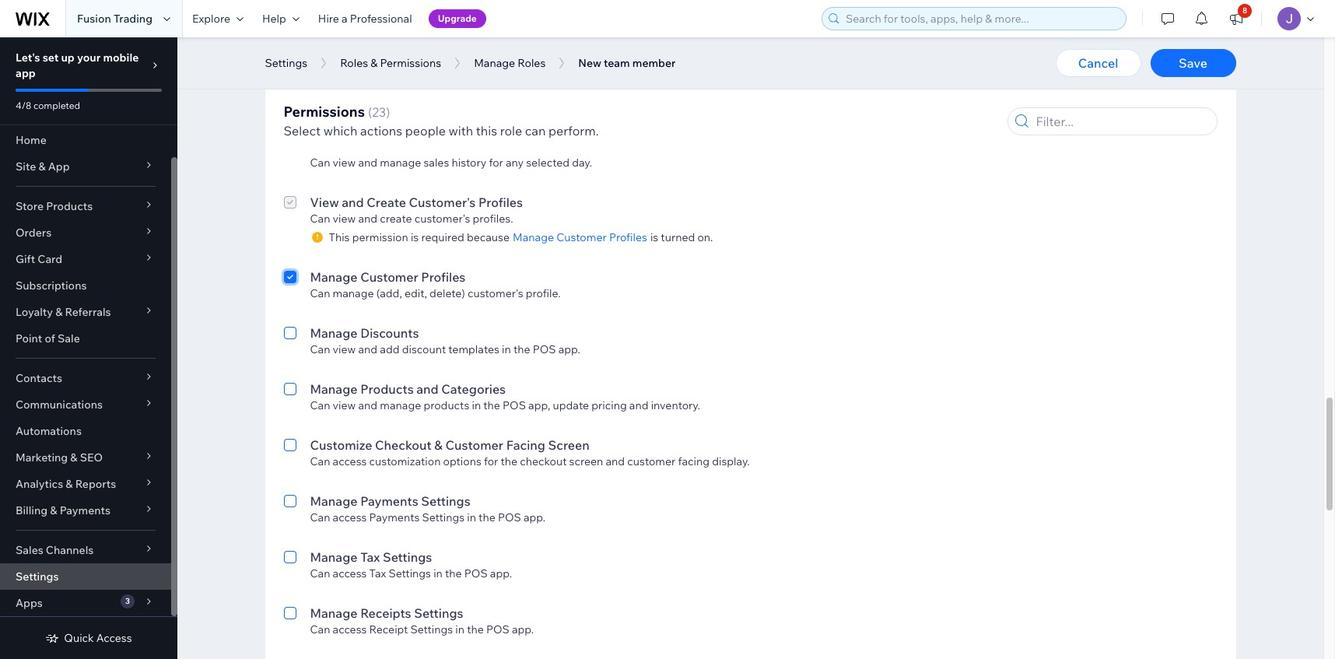 Task type: locate. For each thing, give the bounding box(es) containing it.
do
[[472, 25, 485, 39]]

roles & permissions button
[[332, 51, 449, 75]]

23
[[372, 104, 386, 120]]

settings down help button
[[265, 56, 308, 70]]

manage inside "manage products and categories can view and manage products in the pos app, update pricing and inventory."
[[310, 381, 358, 397]]

pos for manage tax settings
[[465, 567, 488, 581]]

analytics
[[16, 477, 63, 491]]

0 vertical spatial customer
[[557, 230, 607, 244]]

sales inside 'dropdown button'
[[16, 543, 43, 557]]

this up which
[[329, 100, 350, 114]]

2 this from the top
[[329, 230, 350, 244]]

1 vertical spatial sales
[[16, 543, 43, 557]]

view inside manage orders can view and manage the orders list for today.
[[333, 81, 356, 95]]

0 horizontal spatial permissions
[[284, 103, 365, 121]]

1 horizontal spatial customer
[[446, 437, 504, 453]]

manage for tax
[[310, 550, 358, 565]]

for right list
[[496, 81, 510, 95]]

view inside manage sales history for any day can view and manage sales history for any selected day.
[[333, 156, 356, 170]]

home
[[16, 133, 47, 147]]

access inside manage receipts settings can access receipt settings in the pos app.
[[333, 623, 367, 637]]

and left add
[[358, 342, 378, 356]]

customer up (add,
[[360, 269, 419, 285]]

access inside manage tax settings can access tax settings in the pos app.
[[333, 567, 367, 581]]

view down the view
[[333, 212, 356, 226]]

manage for sales
[[310, 139, 358, 154]]

0 vertical spatial because
[[467, 100, 510, 114]]

the inside "manage products and categories can view and manage products in the pos app, update pricing and inventory."
[[484, 399, 500, 413]]

because down list
[[467, 100, 510, 114]]

in inside manage tax settings can access tax settings in the pos app.
[[434, 567, 443, 581]]

pos inside manage receipts settings can access receipt settings in the pos app.
[[486, 623, 510, 637]]

cancel button
[[1056, 49, 1141, 77]]

and inside manage sales history for any day can view and manage sales history for any selected day.
[[358, 156, 378, 170]]

loyalty & referrals
[[16, 305, 111, 319]]

& right checkout
[[435, 437, 443, 453]]

1 horizontal spatial permissions
[[380, 56, 441, 70]]

view inside manage discounts can view and add discount templates in the pos app.
[[333, 342, 356, 356]]

& inside "dropdown button"
[[66, 477, 73, 491]]

this
[[329, 100, 350, 114], [329, 230, 350, 244]]

of
[[45, 332, 55, 346]]

in right receipt
[[456, 623, 465, 637]]

& right site
[[38, 160, 46, 174]]

1 vertical spatial profiles
[[609, 230, 647, 244]]

)
[[386, 104, 390, 120]]

in inside manage payments settings can access payments settings in the pos app.
[[467, 511, 476, 525]]

products
[[46, 199, 93, 213], [360, 381, 414, 397]]

1 can from the top
[[310, 25, 330, 39]]

the inside manage orders can view and manage the orders list for today.
[[424, 81, 441, 95]]

inventory.
[[651, 399, 701, 413]]

app. inside manage payments settings can access payments settings in the pos app.
[[524, 511, 546, 525]]

completed
[[33, 100, 80, 111]]

2 view from the top
[[333, 156, 356, 170]]

1 vertical spatial customer
[[360, 269, 419, 285]]

subscriptions link
[[0, 272, 171, 299]]

1 horizontal spatial products
[[360, 381, 414, 397]]

site & app button
[[0, 153, 171, 180]]

access inside manage payments settings can access payments settings in the pos app.
[[333, 511, 367, 525]]

channels
[[46, 543, 94, 557]]

manage inside manage payments settings can access payments settings in the pos app.
[[310, 493, 358, 509]]

and up products
[[417, 381, 439, 397]]

2 required from the top
[[421, 230, 464, 244]]

permission for this permission is required because manage customer profiles is turned on.
[[352, 230, 408, 244]]

roles up today.
[[518, 56, 546, 70]]

cash
[[400, 25, 424, 39]]

in up manage receipts settings can access receipt settings in the pos app.
[[434, 567, 443, 581]]

pos inside manage discounts can view and add discount templates in the pos app.
[[533, 342, 556, 356]]

pos for manage payments settings
[[498, 511, 521, 525]]

1 horizontal spatial profiles
[[479, 195, 523, 210]]

4 access from the top
[[333, 623, 367, 637]]

in down "categories" at the bottom left of the page
[[472, 399, 481, 413]]

0 vertical spatial orders
[[360, 64, 402, 79]]

manage payments settings can access payments settings in the pos app.
[[310, 493, 546, 525]]

manage up this permission is required because at left
[[380, 81, 421, 95]]

0 vertical spatial permissions
[[380, 56, 441, 70]]

hire a professional link
[[309, 0, 422, 37]]

0 horizontal spatial roles
[[340, 56, 368, 70]]

referrals
[[65, 305, 111, 319]]

0 horizontal spatial customer
[[360, 269, 419, 285]]

7 can from the top
[[310, 399, 330, 413]]

notes.
[[607, 25, 638, 39]]

the
[[424, 81, 441, 95], [514, 342, 530, 356], [484, 399, 500, 413], [501, 455, 518, 469], [479, 511, 496, 525], [445, 567, 462, 581], [467, 623, 484, 637]]

0 vertical spatial required
[[421, 100, 464, 114]]

profiles left turned
[[609, 230, 647, 244]]

settings up apps
[[16, 570, 59, 584]]

& down close
[[371, 56, 378, 70]]

new team member button
[[571, 51, 684, 75]]

contacts button
[[0, 365, 171, 392]]

profiles up delete)
[[421, 269, 466, 285]]

0 horizontal spatial sales
[[16, 543, 43, 557]]

0 vertical spatial profiles
[[479, 195, 523, 210]]

11 can from the top
[[310, 623, 330, 637]]

is for this permission is required because manage customer profiles is turned on.
[[411, 230, 419, 244]]

app. inside manage receipts settings can access receipt settings in the pos app.
[[512, 623, 534, 637]]

this down the view
[[329, 230, 350, 244]]

8 can from the top
[[310, 455, 330, 469]]

customer up options
[[446, 437, 504, 453]]

9 can from the top
[[310, 511, 330, 525]]

1 vertical spatial permission
[[352, 230, 408, 244]]

because
[[467, 100, 510, 114], [467, 230, 510, 244]]

1 horizontal spatial orders
[[360, 64, 402, 79]]

profiles.
[[473, 212, 513, 226]]

close
[[371, 25, 398, 39]]

in down options
[[467, 511, 476, 525]]

settings link
[[0, 564, 171, 590]]

pos inside manage tax settings can access tax settings in the pos app.
[[465, 567, 488, 581]]

sales channels button
[[0, 537, 171, 564]]

required down "orders"
[[421, 100, 464, 114]]

and inside customize checkout & customer facing screen can access customization options for the checkout screen and customer facing display.
[[606, 455, 625, 469]]

0 vertical spatial sales
[[360, 139, 392, 154]]

can inside view and create customer's profiles can view and create customer's profiles.
[[310, 212, 330, 226]]

manage up checkout
[[380, 399, 421, 413]]

roles down open
[[340, 56, 368, 70]]

quick
[[64, 631, 94, 645]]

0 horizontal spatial products
[[46, 199, 93, 213]]

orders down 'store'
[[16, 226, 52, 240]]

products inside 'popup button'
[[46, 199, 93, 213]]

Filter... field
[[1032, 108, 1212, 135]]

orders inside manage orders can view and manage the orders list for today.
[[360, 64, 402, 79]]

marketing & seo button
[[0, 444, 171, 471]]

profiles up profiles.
[[479, 195, 523, 210]]

& for payments
[[50, 504, 57, 518]]

2 can from the top
[[310, 81, 330, 95]]

app
[[16, 66, 36, 80]]

1 vertical spatial customer's
[[468, 286, 524, 300]]

0 horizontal spatial pay
[[488, 25, 506, 39]]

5 view from the top
[[333, 399, 356, 413]]

& left seo
[[70, 451, 77, 465]]

app. for manage payments settings
[[524, 511, 546, 525]]

settings inside sidebar element
[[16, 570, 59, 584]]

2 pay from the left
[[530, 25, 548, 39]]

permission down the create
[[352, 230, 408, 244]]

store
[[16, 199, 44, 213]]

manage discounts can view and add discount templates in the pos app.
[[310, 325, 581, 356]]

is up people
[[411, 100, 419, 114]]

1 required from the top
[[421, 100, 464, 114]]

& for referrals
[[55, 305, 63, 319]]

manage inside manage receipts settings can access receipt settings in the pos app.
[[310, 606, 358, 621]]

pos inside "manage products and categories can view and manage products in the pos app, update pricing and inventory."
[[503, 399, 526, 413]]

access inside customize checkout & customer facing screen can access customization options for the checkout screen and customer facing display.
[[333, 455, 367, 469]]

facing
[[678, 455, 710, 469]]

with
[[449, 123, 473, 139]]

8
[[1243, 5, 1248, 16]]

permissions up which
[[284, 103, 365, 121]]

pay right do
[[488, 25, 506, 39]]

settings down manage payments settings can access payments settings in the pos app.
[[383, 550, 432, 565]]

and down actions
[[358, 156, 378, 170]]

marketing
[[16, 451, 68, 465]]

payments
[[360, 493, 419, 509], [60, 504, 110, 518], [369, 511, 420, 525]]

1 vertical spatial required
[[421, 230, 464, 244]]

& right billing
[[50, 504, 57, 518]]

0 vertical spatial products
[[46, 199, 93, 213]]

customize checkout & customer facing screen can access customization options for the checkout screen and customer facing display.
[[310, 437, 750, 469]]

1 permission from the top
[[352, 100, 408, 114]]

3 view from the top
[[333, 212, 356, 226]]

1 horizontal spatial sales
[[360, 139, 392, 154]]

0 horizontal spatial orders
[[16, 226, 52, 240]]

& for permissions
[[371, 56, 378, 70]]

10 can from the top
[[310, 567, 330, 581]]

manage for products
[[310, 381, 358, 397]]

pos inside manage payments settings can access payments settings in the pos app.
[[498, 511, 521, 525]]

view inside view and create customer's profiles can view and create customer's profiles.
[[333, 212, 356, 226]]

products down add
[[360, 381, 414, 397]]

gift card button
[[0, 246, 171, 272]]

2 vertical spatial profiles
[[421, 269, 466, 285]]

3 can from the top
[[310, 156, 330, 170]]

& left reports
[[66, 477, 73, 491]]

customer's left profile.
[[468, 286, 524, 300]]

member
[[633, 56, 676, 70]]

gift card
[[16, 252, 62, 266]]

1 vertical spatial permissions
[[284, 103, 365, 121]]

sales down billing
[[16, 543, 43, 557]]

apps
[[16, 596, 43, 610]]

customer up profile.
[[557, 230, 607, 244]]

store products
[[16, 199, 93, 213]]

manage inside button
[[474, 56, 515, 70]]

2 access from the top
[[333, 511, 367, 525]]

store products button
[[0, 193, 171, 219]]

1 access from the top
[[333, 455, 367, 469]]

manage inside manage tax settings can access tax settings in the pos app.
[[310, 550, 358, 565]]

view down which
[[333, 156, 356, 170]]

payments up manage tax settings can access tax settings in the pos app.
[[369, 511, 420, 525]]

1 horizontal spatial roles
[[518, 56, 546, 70]]

in right templates
[[502, 342, 511, 356]]

payments down analytics & reports "dropdown button"
[[60, 504, 110, 518]]

5 can from the top
[[310, 286, 330, 300]]

permission
[[352, 100, 408, 114], [352, 230, 408, 244]]

products for store
[[46, 199, 93, 213]]

None checkbox
[[284, 6, 296, 39], [284, 62, 296, 114], [284, 380, 296, 413], [284, 436, 296, 469], [284, 492, 296, 525], [284, 604, 296, 637], [284, 6, 296, 39], [284, 62, 296, 114], [284, 380, 296, 413], [284, 436, 296, 469], [284, 492, 296, 525], [284, 604, 296, 637]]

manage inside manage sales history for any day can view and manage sales history for any selected day.
[[310, 139, 358, 154]]

gift
[[16, 252, 35, 266]]

in
[[509, 25, 518, 39], [502, 342, 511, 356], [472, 399, 481, 413], [467, 511, 476, 525], [434, 567, 443, 581], [456, 623, 465, 637]]

3 access from the top
[[333, 567, 367, 581]]

1 because from the top
[[467, 100, 510, 114]]

categories
[[442, 381, 506, 397]]

can inside manage orders can view and manage the orders list for today.
[[310, 81, 330, 95]]

sales
[[360, 139, 392, 154], [16, 543, 43, 557]]

customize
[[310, 437, 372, 453]]

required down customer's
[[421, 230, 464, 244]]

manage inside manage orders can view and manage the orders list for today.
[[380, 81, 421, 95]]

view and create customer's profiles can view and create customer's profiles.
[[310, 195, 523, 226]]

access for tax
[[333, 567, 367, 581]]

view up which
[[333, 81, 356, 95]]

0 horizontal spatial profiles
[[421, 269, 466, 285]]

products inside "manage products and categories can view and manage products in the pos app, update pricing and inventory."
[[360, 381, 414, 397]]

pos
[[533, 342, 556, 356], [503, 399, 526, 413], [498, 511, 521, 525], [465, 567, 488, 581], [486, 623, 510, 637]]

day
[[486, 139, 509, 154]]

save button
[[1151, 49, 1236, 77]]

permissions inside permissions ( 23 ) select which actions people with this role can perform.
[[284, 103, 365, 121]]

1 vertical spatial orders
[[16, 226, 52, 240]]

settings right receipt
[[411, 623, 453, 637]]

2 permission from the top
[[352, 230, 408, 244]]

in up manage roles button
[[509, 25, 518, 39]]

and
[[358, 81, 378, 95], [358, 156, 378, 170], [342, 195, 364, 210], [358, 212, 378, 226], [358, 342, 378, 356], [417, 381, 439, 397], [358, 399, 378, 413], [630, 399, 649, 413], [606, 455, 625, 469]]

permissions down cash
[[380, 56, 441, 70]]

0 vertical spatial permission
[[352, 100, 408, 114]]

a
[[342, 12, 348, 26]]

4 view from the top
[[333, 342, 356, 356]]

2 because from the top
[[467, 230, 510, 244]]

and right the pricing
[[630, 399, 649, 413]]

view inside "manage products and categories can view and manage products in the pos app, update pricing and inventory."
[[333, 399, 356, 413]]

communications
[[16, 398, 103, 412]]

1 view from the top
[[333, 81, 356, 95]]

0 vertical spatial customer's
[[415, 212, 470, 226]]

required for this permission is required because manage customer profiles is turned on.
[[421, 230, 464, 244]]

this for this permission is required because manage customer profiles is turned on.
[[329, 230, 350, 244]]

1 vertical spatial this
[[329, 230, 350, 244]]

history
[[452, 156, 487, 170]]

orders inside orders dropdown button
[[16, 226, 52, 240]]

can inside manage discounts can view and add discount templates in the pos app.
[[310, 342, 330, 356]]

Search for tools, apps, help & more... field
[[841, 8, 1122, 30]]

2 roles from the left
[[518, 56, 546, 70]]

manage orders can view and manage the orders list for today.
[[310, 64, 543, 95]]

because down profiles.
[[467, 230, 510, 244]]

manage for discounts
[[310, 325, 358, 341]]

pay left outs,
[[530, 25, 548, 39]]

manage customer profiles button
[[510, 230, 651, 244]]

customer's down customer's
[[415, 212, 470, 226]]

fusion trading
[[77, 12, 153, 26]]

& for seo
[[70, 451, 77, 465]]

manage inside manage orders can view and manage the orders list for today.
[[310, 64, 358, 79]]

manage down history
[[380, 156, 421, 170]]

permission up actions
[[352, 100, 408, 114]]

4 can from the top
[[310, 212, 330, 226]]

settings down options
[[421, 493, 471, 509]]

sales inside manage sales history for any day can view and manage sales history for any selected day.
[[360, 139, 392, 154]]

access for payments
[[333, 511, 367, 525]]

manage inside manage discounts can view and add discount templates in the pos app.
[[310, 325, 358, 341]]

and up (
[[358, 81, 378, 95]]

view up customize
[[333, 399, 356, 413]]

outs,
[[551, 25, 576, 39]]

1 vertical spatial products
[[360, 381, 414, 397]]

select
[[284, 123, 321, 139]]

is down the create
[[411, 230, 419, 244]]

in inside "manage products and categories can view and manage products in the pos app, update pricing and inventory."
[[472, 399, 481, 413]]

add
[[380, 342, 400, 356]]

pos for manage receipts settings
[[486, 623, 510, 637]]

new team member
[[579, 56, 676, 70]]

1 this from the top
[[329, 100, 350, 114]]

manage left (add,
[[333, 286, 374, 300]]

manage for receipts
[[310, 606, 358, 621]]

view left add
[[333, 342, 356, 356]]

6 can from the top
[[310, 342, 330, 356]]

& up manage roles button
[[520, 25, 527, 39]]

is left turned
[[651, 230, 659, 244]]

orders down close
[[360, 64, 402, 79]]

0 vertical spatial this
[[329, 100, 350, 114]]

None checkbox
[[284, 193, 296, 244], [284, 268, 296, 300], [284, 324, 296, 356], [284, 548, 296, 581], [284, 193, 296, 244], [284, 268, 296, 300], [284, 324, 296, 356], [284, 548, 296, 581]]

cancel
[[1079, 55, 1119, 71]]

1 horizontal spatial pay
[[530, 25, 548, 39]]

and right screen
[[606, 455, 625, 469]]

can inside "manage products and categories can view and manage products in the pos app, update pricing and inventory."
[[310, 399, 330, 413]]

can
[[310, 25, 330, 39], [310, 81, 330, 95], [310, 156, 330, 170], [310, 212, 330, 226], [310, 286, 330, 300], [310, 342, 330, 356], [310, 399, 330, 413], [310, 455, 330, 469], [310, 511, 330, 525], [310, 567, 330, 581], [310, 623, 330, 637]]

& inside button
[[371, 56, 378, 70]]

2 vertical spatial customer
[[446, 437, 504, 453]]

products up orders dropdown button
[[46, 199, 93, 213]]

app
[[48, 160, 70, 174]]

app. inside manage tax settings can access tax settings in the pos app.
[[490, 567, 512, 581]]

1 vertical spatial because
[[467, 230, 510, 244]]

sales down 23
[[360, 139, 392, 154]]

manage for payments
[[310, 493, 358, 509]]

any
[[506, 156, 524, 170]]

the inside manage payments settings can access payments settings in the pos app.
[[479, 511, 496, 525]]

billing & payments
[[16, 504, 110, 518]]

because for this permission is required because
[[467, 100, 510, 114]]

for right options
[[484, 455, 498, 469]]

& for app
[[38, 160, 46, 174]]

manage inside manage customer profiles can manage (add, edit, delete) customer's profile.
[[310, 269, 358, 285]]

open
[[333, 25, 359, 39]]

& right loyalty
[[55, 305, 63, 319]]

manage roles
[[474, 56, 546, 70]]

reports
[[75, 477, 116, 491]]



Task type: vqa. For each thing, say whether or not it's contained in the screenshot.
CHOOSE YOUR CURRENCY field
no



Task type: describe. For each thing, give the bounding box(es) containing it.
view
[[310, 195, 339, 210]]

0 vertical spatial tax
[[360, 550, 380, 565]]

loyalty & referrals button
[[0, 299, 171, 325]]

customer's
[[409, 195, 476, 210]]

and up customize
[[358, 399, 378, 413]]

delete)
[[430, 286, 465, 300]]

any
[[460, 139, 483, 154]]

app,
[[529, 399, 551, 413]]

manage roles button
[[466, 51, 554, 75]]

your
[[77, 51, 101, 65]]

drawers,
[[426, 25, 470, 39]]

customer inside manage customer profiles can manage (add, edit, delete) customer's profile.
[[360, 269, 419, 285]]

sidebar element
[[0, 37, 177, 659]]

1 pay from the left
[[488, 25, 506, 39]]

communications button
[[0, 392, 171, 418]]

display.
[[712, 455, 750, 469]]

app. for manage receipts settings
[[512, 623, 534, 637]]

is for this permission is required because
[[411, 100, 419, 114]]

can inside manage payments settings can access payments settings in the pos app.
[[310, 511, 330, 525]]

4/8
[[16, 100, 31, 111]]

seo
[[80, 451, 103, 465]]

customer inside customize checkout & customer facing screen can access customization options for the checkout screen and customer facing display.
[[446, 437, 504, 453]]

the inside manage discounts can view and add discount templates in the pos app.
[[514, 342, 530, 356]]

manage inside manage customer profiles can manage (add, edit, delete) customer's profile.
[[333, 286, 374, 300]]

and inside manage discounts can view and add discount templates in the pos app.
[[358, 342, 378, 356]]

settings right receipts
[[414, 606, 464, 621]]

settings inside button
[[265, 56, 308, 70]]

help
[[262, 12, 286, 26]]

team
[[604, 56, 630, 70]]

quick access button
[[45, 631, 132, 645]]

4/8 completed
[[16, 100, 80, 111]]

help button
[[253, 0, 309, 37]]

for inside customize checkout & customer facing screen can access customization options for the checkout screen and customer facing display.
[[484, 455, 498, 469]]

marketing & seo
[[16, 451, 103, 465]]

2 horizontal spatial profiles
[[609, 230, 647, 244]]

access for receipts
[[333, 623, 367, 637]]

for up the sales in the left of the page
[[441, 139, 457, 154]]

products for manage
[[360, 381, 414, 397]]

can open & close cash drawers, do pay in & pay outs, leave notes.
[[310, 25, 638, 39]]

1 roles from the left
[[340, 56, 368, 70]]

settings up receipts
[[389, 567, 431, 581]]

can inside manage receipts settings can access receipt settings in the pos app.
[[310, 623, 330, 637]]

(add,
[[376, 286, 402, 300]]

analytics & reports
[[16, 477, 116, 491]]

in inside manage discounts can view and add discount templates in the pos app.
[[502, 342, 511, 356]]

hire
[[318, 12, 339, 26]]

automations link
[[0, 418, 171, 444]]

this permission is required because
[[329, 100, 510, 114]]

in inside manage receipts settings can access receipt settings in the pos app.
[[456, 623, 465, 637]]

let's
[[16, 51, 40, 65]]

and right the view
[[342, 195, 364, 210]]

set
[[43, 51, 59, 65]]

profile.
[[526, 286, 561, 300]]

and down create at top
[[358, 212, 378, 226]]

perform.
[[549, 123, 599, 139]]

discount
[[402, 342, 446, 356]]

payments down customization
[[360, 493, 419, 509]]

orders
[[443, 81, 476, 95]]

site & app
[[16, 160, 70, 174]]

& for reports
[[66, 477, 73, 491]]

pricing
[[592, 399, 627, 413]]

create
[[367, 195, 406, 210]]

app. inside manage discounts can view and add discount templates in the pos app.
[[559, 342, 581, 356]]

can
[[525, 123, 546, 139]]

1 vertical spatial tax
[[369, 567, 386, 581]]

profiles inside manage customer profiles can manage (add, edit, delete) customer's profile.
[[421, 269, 466, 285]]

manage for roles
[[474, 56, 515, 70]]

permissions inside button
[[380, 56, 441, 70]]

today.
[[513, 81, 543, 95]]

payments inside popup button
[[60, 504, 110, 518]]

can inside manage sales history for any day can view and manage sales history for any selected day.
[[310, 156, 330, 170]]

for inside manage orders can view and manage the orders list for today.
[[496, 81, 510, 95]]

3
[[125, 596, 130, 606]]

access
[[96, 631, 132, 645]]

8 button
[[1220, 0, 1254, 37]]

the inside customize checkout & customer facing screen can access customization options for the checkout screen and customer facing display.
[[501, 455, 518, 469]]

because for this permission is required because manage customer profiles is turned on.
[[467, 230, 510, 244]]

can inside manage tax settings can access tax settings in the pos app.
[[310, 567, 330, 581]]

customer's inside manage customer profiles can manage (add, edit, delete) customer's profile.
[[468, 286, 524, 300]]

card
[[38, 252, 62, 266]]

turned
[[661, 230, 695, 244]]

templates
[[449, 342, 500, 356]]

manage inside manage sales history for any day can view and manage sales history for any selected day.
[[380, 156, 421, 170]]

screen
[[569, 455, 604, 469]]

loyalty
[[16, 305, 53, 319]]

new
[[579, 56, 602, 70]]

manage tax settings can access tax settings in the pos app.
[[310, 550, 512, 581]]

can inside customize checkout & customer facing screen can access customization options for the checkout screen and customer facing display.
[[310, 455, 330, 469]]

and inside manage orders can view and manage the orders list for today.
[[358, 81, 378, 95]]

manage for customer
[[310, 269, 358, 285]]

manage products and categories can view and manage products in the pos app, update pricing and inventory.
[[310, 381, 701, 413]]

role
[[500, 123, 522, 139]]

can inside manage customer profiles can manage (add, edit, delete) customer's profile.
[[310, 286, 330, 300]]

subscriptions
[[16, 279, 87, 293]]

screen
[[548, 437, 590, 453]]

explore
[[192, 12, 230, 26]]

manage inside "manage products and categories can view and manage products in the pos app, update pricing and inventory."
[[380, 399, 421, 413]]

2 horizontal spatial customer
[[557, 230, 607, 244]]

& right open
[[361, 25, 368, 39]]

point of sale
[[16, 332, 80, 346]]

customer's inside view and create customer's profiles can view and create customer's profiles.
[[415, 212, 470, 226]]

orders button
[[0, 219, 171, 246]]

let's set up your mobile app
[[16, 51, 139, 80]]

sales
[[424, 156, 449, 170]]

manage sales history for any day can view and manage sales history for any selected day.
[[310, 139, 592, 170]]

home link
[[0, 127, 171, 153]]

update
[[553, 399, 589, 413]]

leave
[[578, 25, 605, 39]]

automations
[[16, 424, 82, 438]]

this for this permission is required because
[[329, 100, 350, 114]]

the inside manage tax settings can access tax settings in the pos app.
[[445, 567, 462, 581]]

app. for manage tax settings
[[490, 567, 512, 581]]

manage receipts settings can access receipt settings in the pos app.
[[310, 606, 534, 637]]

analytics & reports button
[[0, 471, 171, 497]]

the inside manage receipts settings can access receipt settings in the pos app.
[[467, 623, 484, 637]]

for down day
[[489, 156, 503, 170]]

settings up manage tax settings can access tax settings in the pos app.
[[422, 511, 465, 525]]

contacts
[[16, 371, 62, 385]]

profiles inside view and create customer's profiles can view and create customer's profiles.
[[479, 195, 523, 210]]

settings button
[[257, 51, 315, 75]]

permission for this permission is required because
[[352, 100, 408, 114]]

create
[[380, 212, 412, 226]]

sale
[[58, 332, 80, 346]]

fusion
[[77, 12, 111, 26]]

quick access
[[64, 631, 132, 645]]

& inside customize checkout & customer facing screen can access customization options for the checkout screen and customer facing display.
[[435, 437, 443, 453]]

which
[[324, 123, 358, 139]]

roles & permissions
[[340, 56, 441, 70]]

required for this permission is required because
[[421, 100, 464, 114]]

list
[[478, 81, 493, 95]]

manage for orders
[[310, 64, 358, 79]]

upgrade
[[438, 12, 477, 24]]

upgrade button
[[429, 9, 486, 28]]



